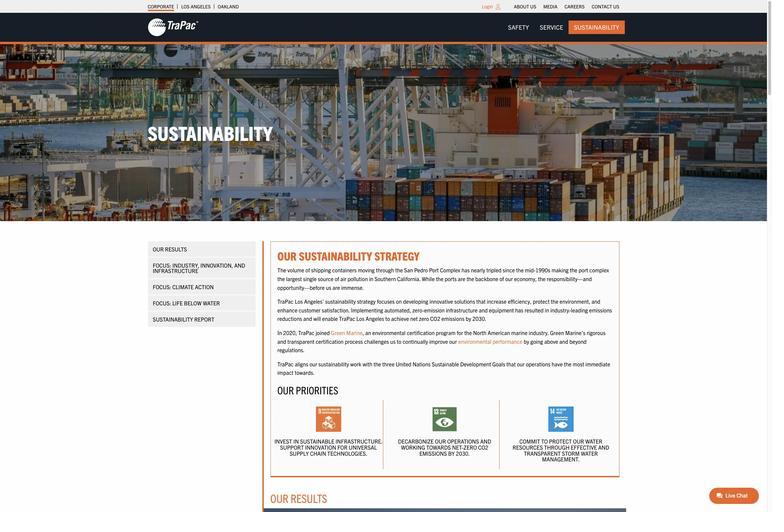 Task type: describe. For each thing, give the bounding box(es) containing it.
automated,
[[385, 307, 412, 314]]

sustainability inside sustainability report link
[[153, 316, 193, 323]]

innovation,
[[201, 262, 233, 269]]

towards
[[427, 444, 451, 451]]

has inside trapac los angeles' sustainability strategy focuses on developing innovative solutions that increase efficiency, protect the environment, and enhance customer satisfaction. implementing automated, zero-emission infrastructure and equipment has resulted in industry-leading emissions reductions and will enable trapac los angeles to achieve net zero co2 emissions by 2030.
[[516, 307, 524, 314]]

have
[[552, 361, 563, 368]]

corporate image
[[148, 18, 198, 37]]

login link
[[482, 3, 494, 9]]

focus: for focus: industry, innovation, and infrastructure
[[153, 262, 171, 269]]

focus: for focus: life below water
[[153, 300, 171, 307]]

for inside invest in sustainable infrastructure. support innovation for universal supply chain technologies.
[[338, 444, 348, 451]]

our right goals
[[518, 361, 525, 368]]

developing
[[403, 298, 429, 305]]

sustainability for our
[[319, 361, 349, 368]]

media
[[544, 3, 558, 9]]

performance
[[493, 338, 523, 345]]

infrastructure
[[153, 268, 199, 274]]

enable
[[322, 315, 338, 322]]

our results link
[[148, 242, 256, 257]]

our right aligns
[[310, 361, 318, 368]]

report
[[195, 316, 215, 323]]

to inside commit to protect our water resources through effective and transparent storm water management.
[[542, 438, 548, 445]]

,
[[363, 329, 364, 336]]

angeles inside 'link'
[[191, 3, 211, 9]]

commit
[[520, 438, 541, 445]]

1 vertical spatial water
[[582, 450, 599, 457]]

0 horizontal spatial of
[[306, 267, 310, 274]]

sustainability report
[[153, 316, 215, 323]]

2030. inside trapac los angeles' sustainability strategy focuses on developing innovative solutions that increase efficiency, protect the environment, and enhance customer satisfaction. implementing automated, zero-emission infrastructure and equipment has resulted in industry-leading emissions reductions and will enable trapac los angeles to achieve net zero co2 emissions by 2030.
[[473, 315, 487, 322]]

solutions
[[455, 298, 476, 305]]

, an environmental certification program for the north american marine industry.  green marine's rigorous and transparent certification process challenges us to continually improve our
[[278, 329, 606, 345]]

that inside trapac los angeles' sustainability strategy focuses on developing innovative solutions that increase efficiency, protect the environment, and enhance customer satisfaction. implementing automated, zero-emission infrastructure and equipment has resulted in industry-leading emissions reductions and will enable trapac los angeles to achieve net zero co2 emissions by 2030.
[[477, 298, 486, 305]]

emissions inside decarbonize our operations and working towards net-zero co2 emissions by 2030.
[[420, 450, 447, 457]]

complex
[[590, 267, 610, 274]]

menu bar containing safety
[[503, 21, 625, 34]]

1 green from the left
[[331, 329, 345, 336]]

since
[[503, 267, 516, 274]]

aligns
[[295, 361, 309, 368]]

the left san
[[396, 267, 403, 274]]

in 2020, trapac joined green marine
[[278, 329, 363, 336]]

universal
[[349, 444, 377, 451]]

corporate link
[[148, 2, 174, 11]]

focus: climate action
[[153, 284, 214, 290]]

infrastructure
[[446, 307, 478, 314]]

focus: for focus: climate action
[[153, 284, 171, 290]]

source
[[318, 276, 334, 282]]

1 vertical spatial los
[[295, 298, 303, 305]]

marine
[[512, 329, 528, 336]]

the up economy,
[[517, 267, 524, 274]]

0 vertical spatial water
[[586, 438, 603, 445]]

ports
[[445, 276, 457, 282]]

the
[[278, 267, 287, 274]]

2020,
[[283, 329, 297, 336]]

work
[[351, 361, 362, 368]]

green inside , an environmental certification program for the north american marine industry.  green marine's rigorous and transparent certification process challenges us to continually improve our
[[551, 329, 565, 336]]

strategy
[[357, 298, 376, 305]]

industry-
[[551, 307, 572, 314]]

pollution
[[348, 276, 368, 282]]

green marine link
[[331, 329, 363, 336]]

corporate
[[148, 3, 174, 9]]

climate
[[173, 284, 194, 290]]

strategy
[[375, 249, 420, 263]]

backbone
[[476, 276, 499, 282]]

the volume of shipping containers moving through the san pedro port complex has nearly tripled since the mid-1990s making the port complex the largest single source of air pollution in southern california. while the ports are the backbone of our economy, the responsibility—and opportunity—before us are immense.
[[278, 267, 610, 291]]

and
[[235, 262, 245, 269]]

oakland link
[[218, 2, 239, 11]]

working
[[401, 444, 426, 451]]

0 vertical spatial sustainability
[[299, 249, 373, 263]]

environment,
[[560, 298, 591, 305]]

decarbonize our operations and working towards net-zero co2 emissions by 2030.
[[399, 438, 492, 457]]

about
[[514, 3, 530, 9]]

water
[[203, 300, 220, 307]]

los inside 'link'
[[181, 3, 190, 9]]

sustainability menu item
[[569, 21, 625, 34]]

focus: industry, innovation, and infrastructure
[[153, 262, 245, 274]]

industry,
[[173, 262, 199, 269]]

that inside trapac aligns our sustainability work with the three united nations sustainable development goals that our operations have the most immediate impact towards.
[[507, 361, 516, 368]]

service link
[[535, 21, 569, 34]]

air
[[341, 276, 347, 282]]

marine's
[[566, 329, 586, 336]]

environmental performance link
[[459, 338, 523, 345]]

1990s
[[536, 267, 551, 274]]

contact
[[592, 3, 613, 9]]

about us link
[[514, 2, 537, 11]]

increase
[[487, 298, 507, 305]]

and right environment,
[[592, 298, 601, 305]]

us for contact us
[[614, 3, 620, 9]]

innovative
[[430, 298, 454, 305]]

united
[[396, 361, 412, 368]]

media link
[[544, 2, 558, 11]]

trapac los angeles' sustainability strategy focuses on developing innovative solutions that increase efficiency, protect the environment, and enhance customer satisfaction. implementing automated, zero-emission infrastructure and equipment has resulted in industry-leading emissions reductions and will enable trapac los angeles to achieve net zero co2 emissions by 2030.
[[278, 298, 613, 322]]

invest
[[275, 438, 292, 445]]

focus: industry, innovation, and infrastructure link
[[148, 258, 256, 279]]

efficiency,
[[508, 298, 532, 305]]

the right "have"
[[565, 361, 572, 368]]

goals
[[493, 361, 506, 368]]

and inside by going above and beyond regulations.
[[560, 338, 569, 345]]

transparent inside commit to protect our water resources through effective and transparent storm water management.
[[525, 450, 561, 457]]

1 horizontal spatial of
[[335, 276, 340, 282]]

environmental performance
[[459, 338, 523, 345]]

implementing
[[351, 307, 384, 314]]

2030. inside decarbonize our operations and working towards net-zero co2 emissions by 2030.
[[456, 450, 470, 457]]

our sustainability strategy
[[278, 249, 420, 263]]

above
[[545, 338, 559, 345]]

1 horizontal spatial results
[[291, 491, 328, 505]]

storm
[[563, 450, 580, 457]]

login
[[482, 3, 494, 9]]

shipping
[[312, 267, 331, 274]]

mid-
[[526, 267, 536, 274]]

decarbonize
[[399, 438, 434, 445]]

us inside , an environmental certification program for the north american marine industry.  green marine's rigorous and transparent certification process challenges us to continually improve our
[[391, 338, 396, 345]]

joined
[[316, 329, 330, 336]]

through for effective
[[545, 444, 570, 451]]

by inside trapac los angeles' sustainability strategy focuses on developing innovative solutions that increase efficiency, protect the environment, and enhance customer satisfaction. implementing automated, zero-emission infrastructure and equipment has resulted in industry-leading emissions reductions and will enable trapac los angeles to achieve net zero co2 emissions by 2030.
[[466, 315, 472, 322]]

priorities
[[296, 383, 339, 397]]

zero inside decarbonize our operations and working towards net-zero co2 emissions by 2030.
[[464, 444, 477, 451]]

san
[[405, 267, 413, 274]]

sustainable
[[300, 438, 335, 445]]

trapac inside trapac aligns our sustainability work with the three united nations sustainable development goals that our operations have the most immediate impact towards.
[[278, 361, 294, 368]]

with
[[363, 361, 373, 368]]



Task type: vqa. For each thing, say whether or not it's contained in the screenshot.
real-time container tracking
no



Task type: locate. For each thing, give the bounding box(es) containing it.
los angeles
[[181, 3, 211, 9]]

nearly
[[472, 267, 486, 274]]

0 vertical spatial that
[[477, 298, 486, 305]]

industry.
[[529, 329, 549, 336]]

angeles left oakland link on the left of the page
[[191, 3, 211, 9]]

1 vertical spatial transparent
[[525, 450, 561, 457]]

0 vertical spatial us
[[326, 284, 332, 291]]

moving
[[358, 267, 375, 274]]

0 vertical spatial are
[[458, 276, 466, 282]]

2 green from the left
[[551, 329, 565, 336]]

in up supply
[[294, 438, 299, 445]]

1 us from the left
[[531, 3, 537, 9]]

of down since
[[500, 276, 505, 282]]

us
[[326, 284, 332, 291], [391, 338, 396, 345]]

that left increase
[[477, 298, 486, 305]]

0 vertical spatial certification
[[407, 329, 435, 336]]

zero right towards
[[464, 444, 477, 451]]

operations
[[526, 361, 551, 368], [448, 438, 480, 445]]

1 horizontal spatial green
[[551, 329, 565, 336]]

life
[[173, 300, 183, 307]]

will
[[314, 315, 321, 322]]

1 horizontal spatial that
[[507, 361, 516, 368]]

0 vertical spatial angeles
[[191, 3, 211, 9]]

0 horizontal spatial that
[[477, 298, 486, 305]]

and right net-
[[481, 438, 492, 445]]

0 horizontal spatial co2
[[431, 315, 441, 322]]

by going above and beyond regulations.
[[278, 338, 587, 353]]

1 vertical spatial co2
[[479, 444, 489, 451]]

focus: left climate
[[153, 284, 171, 290]]

beyond
[[570, 338, 587, 345]]

the left north
[[465, 329, 472, 336]]

careers
[[565, 3, 585, 9]]

2 vertical spatial by
[[449, 450, 455, 457]]

the up "responsibility—and"
[[570, 267, 578, 274]]

2 vertical spatial focus:
[[153, 300, 171, 307]]

los angeles link
[[181, 2, 211, 11]]

leading
[[572, 307, 589, 314]]

on
[[396, 298, 402, 305]]

co2 inside decarbonize our operations and working towards net-zero co2 emissions by 2030.
[[479, 444, 489, 451]]

our priorities
[[278, 383, 339, 397]]

us right challenges
[[391, 338, 396, 345]]

2 vertical spatial emissions
[[420, 450, 447, 457]]

reductions
[[278, 315, 302, 322]]

us
[[531, 3, 537, 9], [614, 3, 620, 9]]

in inside the volume of shipping containers moving through the san pedro port complex has nearly tripled since the mid-1990s making the port complex the largest single source of air pollution in southern california. while the ports are the backbone of our economy, the responsibility—and opportunity—before us are immense.
[[369, 276, 374, 282]]

the down 'port'
[[436, 276, 444, 282]]

through up management.
[[545, 444, 570, 451]]

1 vertical spatial certification
[[316, 338, 344, 345]]

1 vertical spatial results
[[291, 491, 328, 505]]

focus: left the life
[[153, 300, 171, 307]]

0 horizontal spatial by
[[449, 450, 455, 457]]

co2 down emission
[[431, 315, 441, 322]]

our inside decarbonize our operations and working towards net-zero co2 emissions by 2030.
[[435, 438, 447, 445]]

sustainability inside trapac los angeles' sustainability strategy focuses on developing innovative solutions that increase efficiency, protect the environment, and enhance customer satisfaction. implementing automated, zero-emission infrastructure and equipment has resulted in industry-leading emissions reductions and will enable trapac los angeles to achieve net zero co2 emissions by 2030.
[[326, 298, 356, 305]]

in right resulted
[[545, 307, 550, 314]]

and down the in
[[278, 338, 287, 345]]

containers
[[333, 267, 357, 274]]

of left air
[[335, 276, 340, 282]]

1 horizontal spatial sustainability
[[575, 23, 620, 31]]

invest in sustainable infrastructure. support innovation for universal supply chain technologies.
[[275, 438, 383, 457]]

the inside , an environmental certification program for the north american marine industry.  green marine's rigorous and transparent certification process challenges us to continually improve our
[[465, 329, 472, 336]]

and right above
[[560, 338, 569, 345]]

the up industry-
[[551, 298, 559, 305]]

focuses
[[377, 298, 395, 305]]

trapac right 2020,
[[299, 329, 315, 336]]

satisfaction.
[[322, 307, 350, 314]]

us down source
[[326, 284, 332, 291]]

1 vertical spatial angeles
[[366, 315, 385, 322]]

our inside the volume of shipping containers moving through the san pedro port complex has nearly tripled since the mid-1990s making the port complex the largest single source of air pollution in southern california. while the ports are the backbone of our economy, the responsibility—and opportunity—before us are immense.
[[506, 276, 513, 282]]

1 vertical spatial sustainability
[[319, 361, 349, 368]]

0 horizontal spatial los
[[181, 3, 190, 9]]

to left the achieve
[[386, 315, 390, 322]]

0 horizontal spatial certification
[[316, 338, 344, 345]]

sustainability left work
[[319, 361, 349, 368]]

0 vertical spatial sustainability
[[326, 298, 356, 305]]

marine
[[347, 329, 363, 336]]

menu bar down careers link
[[503, 21, 625, 34]]

the inside trapac los angeles' sustainability strategy focuses on developing innovative solutions that increase efficiency, protect the environment, and enhance customer satisfaction. implementing automated, zero-emission infrastructure and equipment has resulted in industry-leading emissions reductions and will enable trapac los angeles to achieve net zero co2 emissions by 2030.
[[551, 298, 559, 305]]

0 horizontal spatial 2030.
[[456, 450, 470, 457]]

are down source
[[333, 284, 340, 291]]

1 vertical spatial for
[[338, 444, 348, 451]]

0 vertical spatial zero
[[419, 315, 429, 322]]

water
[[586, 438, 603, 445], [582, 450, 599, 457]]

through for the
[[376, 267, 394, 274]]

in
[[278, 329, 282, 336]]

1 horizontal spatial 2030.
[[473, 315, 487, 322]]

focus: inside focus: industry, innovation, and infrastructure
[[153, 262, 171, 269]]

0 horizontal spatial for
[[338, 444, 348, 451]]

1 horizontal spatial our results
[[271, 491, 328, 505]]

the right with
[[374, 361, 382, 368]]

1 vertical spatial menu bar
[[503, 21, 625, 34]]

improve
[[430, 338, 449, 345]]

0 vertical spatial sustainability
[[575, 23, 620, 31]]

1 vertical spatial 2030.
[[456, 450, 470, 457]]

0 horizontal spatial has
[[462, 267, 470, 274]]

environmental inside , an environmental certification program for the north american marine industry.  green marine's rigorous and transparent certification process challenges us to continually improve our
[[373, 329, 406, 336]]

los
[[181, 3, 190, 9], [295, 298, 303, 305], [357, 315, 365, 322]]

to right commit
[[542, 438, 548, 445]]

contact us link
[[592, 2, 620, 11]]

our up "storm"
[[574, 438, 585, 445]]

pedro
[[415, 267, 428, 274]]

0 horizontal spatial angeles
[[191, 3, 211, 9]]

that right goals
[[507, 361, 516, 368]]

has down "efficiency,"
[[516, 307, 524, 314]]

our inside , an environmental certification program for the north american marine industry.  green marine's rigorous and transparent certification process challenges us to continually improve our
[[450, 338, 457, 345]]

1 horizontal spatial to
[[397, 338, 402, 345]]

emissions right leading
[[590, 307, 613, 314]]

our down since
[[506, 276, 513, 282]]

0 horizontal spatial environmental
[[373, 329, 406, 336]]

1 vertical spatial environmental
[[459, 338, 492, 345]]

safety link
[[503, 21, 535, 34]]

and right "effective"
[[599, 444, 610, 451]]

menu bar
[[511, 2, 624, 11], [503, 21, 625, 34]]

1 vertical spatial operations
[[448, 438, 480, 445]]

transparent
[[288, 338, 315, 345], [525, 450, 561, 457]]

and inside decarbonize our operations and working towards net-zero co2 emissions by 2030.
[[481, 438, 492, 445]]

customer
[[299, 307, 321, 314]]

immense.
[[342, 284, 364, 291]]

achieve
[[392, 315, 409, 322]]

angeles down implementing
[[366, 315, 385, 322]]

has
[[462, 267, 470, 274], [516, 307, 524, 314]]

an
[[366, 329, 371, 336]]

1 horizontal spatial operations
[[526, 361, 551, 368]]

complex
[[441, 267, 461, 274]]

for right program
[[457, 329, 464, 336]]

emissions down infrastructure
[[442, 315, 465, 322]]

protect up "storm"
[[550, 438, 572, 445]]

emissions down decarbonize
[[420, 450, 447, 457]]

2030. up north
[[473, 315, 487, 322]]

0 vertical spatial menu bar
[[511, 2, 624, 11]]

protect
[[533, 298, 550, 305], [550, 438, 572, 445]]

1 vertical spatial zero
[[464, 444, 477, 451]]

sustainability inside sustainability link
[[575, 23, 620, 31]]

1 horizontal spatial by
[[466, 315, 472, 322]]

0 vertical spatial for
[[457, 329, 464, 336]]

1 vertical spatial us
[[391, 338, 396, 345]]

safety
[[509, 23, 530, 31]]

1 vertical spatial has
[[516, 307, 524, 314]]

2 focus: from the top
[[153, 284, 171, 290]]

sustainability inside trapac aligns our sustainability work with the three united nations sustainable development goals that our operations have the most immediate impact towards.
[[319, 361, 349, 368]]

through
[[376, 267, 394, 274], [545, 444, 570, 451]]

trapac aligns our sustainability work with the three united nations sustainable development goals that our operations have the most immediate impact towards.
[[278, 361, 611, 376]]

angeles inside trapac los angeles' sustainability strategy focuses on developing innovative solutions that increase efficiency, protect the environment, and enhance customer satisfaction. implementing automated, zero-emission infrastructure and equipment has resulted in industry-leading emissions reductions and will enable trapac los angeles to achieve net zero co2 emissions by 2030.
[[366, 315, 385, 322]]

focus: left industry,
[[153, 262, 171, 269]]

0 vertical spatial through
[[376, 267, 394, 274]]

2 vertical spatial to
[[542, 438, 548, 445]]

focus: life below water
[[153, 300, 220, 307]]

0 vertical spatial environmental
[[373, 329, 406, 336]]

los up customer
[[295, 298, 303, 305]]

trapac up enhance
[[278, 298, 294, 305]]

light image
[[496, 4, 501, 9]]

program
[[436, 329, 456, 336]]

service
[[540, 23, 564, 31]]

0 horizontal spatial our results
[[153, 246, 187, 253]]

in down moving
[[369, 276, 374, 282]]

0 vertical spatial operations
[[526, 361, 551, 368]]

trapac up "green marine" 'link'
[[339, 315, 356, 322]]

zero
[[419, 315, 429, 322], [464, 444, 477, 451]]

continually
[[403, 338, 429, 345]]

most
[[573, 361, 585, 368]]

protect inside trapac los angeles' sustainability strategy focuses on developing innovative solutions that increase efficiency, protect the environment, and enhance customer satisfaction. implementing automated, zero-emission infrastructure and equipment has resulted in industry-leading emissions reductions and will enable trapac los angeles to achieve net zero co2 emissions by 2030.
[[533, 298, 550, 305]]

through up 'southern'
[[376, 267, 394, 274]]

1 horizontal spatial zero
[[464, 444, 477, 451]]

2 horizontal spatial in
[[545, 307, 550, 314]]

by inside by going above and beyond regulations.
[[524, 338, 530, 345]]

economy,
[[515, 276, 537, 282]]

2030. right towards
[[456, 450, 470, 457]]

1 vertical spatial our results
[[271, 491, 328, 505]]

certification down joined
[[316, 338, 344, 345]]

0 horizontal spatial us
[[531, 3, 537, 9]]

1 vertical spatial emissions
[[442, 315, 465, 322]]

focus: climate action link
[[148, 279, 256, 295]]

technologies.
[[328, 450, 368, 457]]

in inside invest in sustainable infrastructure. support innovation for universal supply chain technologies.
[[294, 438, 299, 445]]

1 vertical spatial are
[[333, 284, 340, 291]]

1 horizontal spatial for
[[457, 329, 464, 336]]

sustainability
[[299, 249, 373, 263], [153, 316, 193, 323]]

and down increase
[[479, 307, 488, 314]]

zero inside trapac los angeles' sustainability strategy focuses on developing innovative solutions that increase efficiency, protect the environment, and enhance customer satisfaction. implementing automated, zero-emission infrastructure and equipment has resulted in industry-leading emissions reductions and will enable trapac los angeles to achieve net zero co2 emissions by 2030.
[[419, 315, 429, 322]]

supply
[[290, 450, 309, 457]]

1 vertical spatial that
[[507, 361, 516, 368]]

1 focus: from the top
[[153, 262, 171, 269]]

the down the
[[278, 276, 285, 282]]

contact us
[[592, 3, 620, 9]]

2 horizontal spatial to
[[542, 438, 548, 445]]

sustainability link
[[569, 21, 625, 34]]

environmental up challenges
[[373, 329, 406, 336]]

1 horizontal spatial has
[[516, 307, 524, 314]]

to inside , an environmental certification program for the north american marine industry.  green marine's rigorous and transparent certification process challenges us to continually improve our
[[397, 338, 402, 345]]

trapac up impact
[[278, 361, 294, 368]]

0 horizontal spatial results
[[165, 246, 187, 253]]

2 horizontal spatial of
[[500, 276, 505, 282]]

the down 1990s
[[539, 276, 546, 282]]

0 vertical spatial our results
[[153, 246, 187, 253]]

for inside , an environmental certification program for the north american marine industry.  green marine's rigorous and transparent certification process challenges us to continually improve our
[[457, 329, 464, 336]]

protect inside commit to protect our water resources through effective and transparent storm water management.
[[550, 438, 572, 445]]

3 focus: from the top
[[153, 300, 171, 307]]

transparent up regulations.
[[288, 338, 315, 345]]

sustainable
[[432, 361, 460, 368]]

development
[[461, 361, 492, 368]]

by inside decarbonize our operations and working towards net-zero co2 emissions by 2030.
[[449, 450, 455, 457]]

sustainability for angeles'
[[326, 298, 356, 305]]

menu bar up service
[[511, 2, 624, 11]]

0 vertical spatial in
[[369, 276, 374, 282]]

2 us from the left
[[614, 3, 620, 9]]

operations inside trapac aligns our sustainability work with the three united nations sustainable development goals that our operations have the most immediate impact towards.
[[526, 361, 551, 368]]

zero right net
[[419, 315, 429, 322]]

0 vertical spatial by
[[466, 315, 472, 322]]

to left the continually
[[397, 338, 402, 345]]

are right ports
[[458, 276, 466, 282]]

menu bar containing about us
[[511, 2, 624, 11]]

co2 inside trapac los angeles' sustainability strategy focuses on developing innovative solutions that increase efficiency, protect the environment, and enhance customer satisfaction. implementing automated, zero-emission infrastructure and equipment has resulted in industry-leading emissions reductions and will enable trapac los angeles to achieve net zero co2 emissions by 2030.
[[431, 315, 441, 322]]

1 horizontal spatial angeles
[[366, 315, 385, 322]]

careers link
[[565, 2, 585, 11]]

0 horizontal spatial through
[[376, 267, 394, 274]]

1 horizontal spatial in
[[369, 276, 374, 282]]

1 horizontal spatial us
[[614, 3, 620, 9]]

oakland
[[218, 3, 239, 9]]

1 horizontal spatial us
[[391, 338, 396, 345]]

2 horizontal spatial los
[[357, 315, 365, 322]]

the down nearly
[[467, 276, 475, 282]]

resulted
[[525, 307, 544, 314]]

0 vertical spatial emissions
[[590, 307, 613, 314]]

us right about
[[531, 3, 537, 9]]

0 horizontal spatial sustainability
[[153, 316, 193, 323]]

us for about us
[[531, 3, 537, 9]]

below
[[184, 300, 202, 307]]

innovation
[[305, 444, 337, 451]]

co2 right net-
[[479, 444, 489, 451]]

operations inside decarbonize our operations and working towards net-zero co2 emissions by 2030.
[[448, 438, 480, 445]]

through inside the volume of shipping containers moving through the san pedro port complex has nearly tripled since the mid-1990s making the port complex the largest single source of air pollution in southern california. while the ports are the backbone of our economy, the responsibility—and opportunity—before us are immense.
[[376, 267, 394, 274]]

los up corporate image
[[181, 3, 190, 9]]

us inside the volume of shipping containers moving through the san pedro port complex has nearly tripled since the mid-1990s making the port complex the largest single source of air pollution in southern california. while the ports are the backbone of our economy, the responsibility—and opportunity—before us are immense.
[[326, 284, 332, 291]]

sustainability down the life
[[153, 316, 193, 323]]

largest
[[286, 276, 302, 282]]

1 vertical spatial in
[[545, 307, 550, 314]]

enhance
[[278, 307, 298, 314]]

about us
[[514, 3, 537, 9]]

0 horizontal spatial transparent
[[288, 338, 315, 345]]

in inside trapac los angeles' sustainability strategy focuses on developing innovative solutions that increase efficiency, protect the environment, and enhance customer satisfaction. implementing automated, zero-emission infrastructure and equipment has resulted in industry-leading emissions reductions and will enable trapac los angeles to achieve net zero co2 emissions by 2030.
[[545, 307, 550, 314]]

to inside trapac los angeles' sustainability strategy focuses on developing innovative solutions that increase efficiency, protect the environment, and enhance customer satisfaction. implementing automated, zero-emission infrastructure and equipment has resulted in industry-leading emissions reductions and will enable trapac los angeles to achieve net zero co2 emissions by 2030.
[[386, 315, 390, 322]]

0 horizontal spatial to
[[386, 315, 390, 322]]

1 vertical spatial through
[[545, 444, 570, 451]]

chain
[[310, 450, 326, 457]]

green up above
[[551, 329, 565, 336]]

1 horizontal spatial transparent
[[525, 450, 561, 457]]

has inside the volume of shipping containers moving through the san pedro port complex has nearly tripled since the mid-1990s making the port complex the largest single source of air pollution in southern california. while the ports are the backbone of our economy, the responsibility—and opportunity—before us are immense.
[[462, 267, 470, 274]]

2 vertical spatial in
[[294, 438, 299, 445]]

angeles'
[[304, 298, 324, 305]]

0 vertical spatial has
[[462, 267, 470, 274]]

transparent down commit
[[525, 450, 561, 457]]

regulations.
[[278, 347, 305, 353]]

0 vertical spatial focus:
[[153, 262, 171, 269]]

0 horizontal spatial sustainability
[[148, 120, 273, 145]]

0 vertical spatial los
[[181, 3, 190, 9]]

0 horizontal spatial are
[[333, 284, 340, 291]]

transparent inside , an environmental certification program for the north american marine industry.  green marine's rigorous and transparent certification process challenges us to continually improve our
[[288, 338, 315, 345]]

while
[[422, 276, 435, 282]]

los down implementing
[[357, 315, 365, 322]]

1 horizontal spatial are
[[458, 276, 466, 282]]

sustainability up containers
[[299, 249, 373, 263]]

and down customer
[[304, 315, 312, 322]]

green right joined
[[331, 329, 345, 336]]

0 horizontal spatial operations
[[448, 438, 480, 445]]

trapac
[[278, 298, 294, 305], [339, 315, 356, 322], [299, 329, 315, 336], [278, 361, 294, 368]]

0 horizontal spatial us
[[326, 284, 332, 291]]

1 vertical spatial by
[[524, 338, 530, 345]]

and inside commit to protect our water resources through effective and transparent storm water management.
[[599, 444, 610, 451]]

for
[[457, 329, 464, 336], [338, 444, 348, 451]]

1 horizontal spatial sustainability
[[299, 249, 373, 263]]

focus:
[[153, 262, 171, 269], [153, 284, 171, 290], [153, 300, 171, 307]]

1 horizontal spatial environmental
[[459, 338, 492, 345]]

for left universal
[[338, 444, 348, 451]]

sustainability up the satisfaction.
[[326, 298, 356, 305]]

management.
[[543, 456, 580, 463]]

environmental down north
[[459, 338, 492, 345]]

of up single
[[306, 267, 310, 274]]

has left nearly
[[462, 267, 470, 274]]

1 vertical spatial to
[[397, 338, 402, 345]]

through inside commit to protect our water resources through effective and transparent storm water management.
[[545, 444, 570, 451]]

results
[[165, 246, 187, 253], [291, 491, 328, 505]]

us right contact
[[614, 3, 620, 9]]

in
[[369, 276, 374, 282], [545, 307, 550, 314], [294, 438, 299, 445]]

0 vertical spatial 2030.
[[473, 315, 487, 322]]

0 horizontal spatial green
[[331, 329, 345, 336]]

protect up resulted
[[533, 298, 550, 305]]

certification up the continually
[[407, 329, 435, 336]]

and inside , an environmental certification program for the north american marine industry.  green marine's rigorous and transparent certification process challenges us to continually improve our
[[278, 338, 287, 345]]

our left net-
[[435, 438, 447, 445]]

our down program
[[450, 338, 457, 345]]

1 vertical spatial protect
[[550, 438, 572, 445]]

0 horizontal spatial in
[[294, 438, 299, 445]]

our inside commit to protect our water resources through effective and transparent storm water management.
[[574, 438, 585, 445]]



